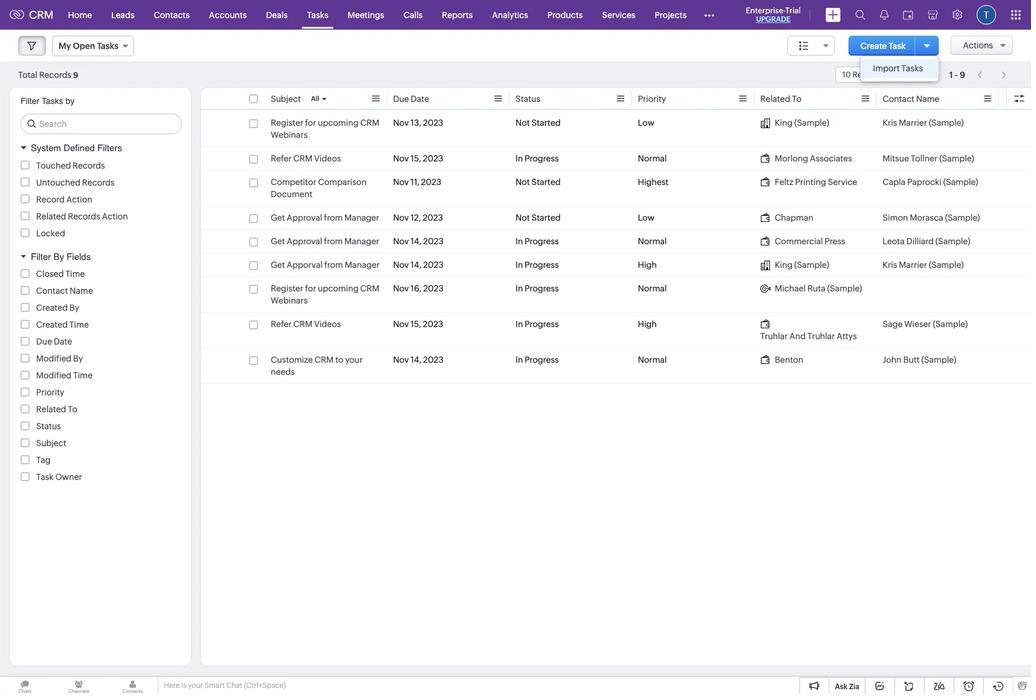 Task type: locate. For each thing, give the bounding box(es) containing it.
3 nov 14, 2023 from the top
[[393, 355, 444, 365]]

1 refer crm videos from the top
[[271, 154, 341, 163]]

1 approval from the top
[[287, 213, 322, 223]]

0 vertical spatial contact name
[[883, 94, 940, 104]]

create task
[[861, 41, 906, 51]]

2 in from the top
[[516, 236, 523, 246]]

2 upcoming from the top
[[318, 284, 359, 293]]

in for michael
[[516, 284, 523, 293]]

1 vertical spatial get approval from manager
[[271, 236, 380, 246]]

nov
[[393, 118, 409, 128], [393, 154, 409, 163], [393, 177, 409, 187], [393, 213, 409, 223], [393, 236, 409, 246], [393, 260, 409, 270], [393, 284, 409, 293], [393, 319, 409, 329], [393, 355, 409, 365]]

channels image
[[54, 677, 104, 694]]

manager for high
[[345, 260, 380, 270]]

0 horizontal spatial priority
[[36, 388, 64, 397]]

by up modified time
[[73, 354, 83, 363]]

0 vertical spatial not started
[[516, 118, 561, 128]]

trial
[[786, 6, 801, 15]]

1 horizontal spatial due
[[393, 94, 409, 104]]

get apporval from manager link
[[271, 259, 380, 271]]

time down fields
[[66, 269, 85, 279]]

videos up to
[[314, 319, 341, 329]]

1 vertical spatial manager
[[345, 236, 380, 246]]

from right the apporval
[[325, 260, 343, 270]]

records down defined
[[73, 161, 105, 170]]

progress for king
[[525, 260, 559, 270]]

1 not started from the top
[[516, 118, 561, 128]]

related to down size icon on the right of the page
[[761, 94, 802, 104]]

register down the apporval
[[271, 284, 304, 293]]

in progress for michael
[[516, 284, 559, 293]]

time down modified by
[[73, 371, 93, 380]]

1 vertical spatial 14,
[[411, 260, 422, 270]]

get approval from manager up get apporval from manager
[[271, 236, 380, 246]]

1 in progress from the top
[[516, 154, 559, 163]]

register for nov 13, 2023
[[271, 118, 304, 128]]

from for low
[[324, 213, 343, 223]]

king for low
[[775, 118, 793, 128]]

5 in from the top
[[516, 319, 523, 329]]

get apporval from manager
[[271, 260, 380, 270]]

0 vertical spatial by
[[54, 251, 64, 262]]

contact down "closed"
[[36, 286, 68, 296]]

nov 15, 2023 down nov 16, 2023
[[393, 319, 444, 329]]

manager for low
[[345, 213, 380, 223]]

get approval from manager link for nov 14, 2023
[[271, 235, 380, 247]]

0 vertical spatial created
[[36, 303, 68, 313]]

0 vertical spatial priority
[[638, 94, 667, 104]]

approval down document
[[287, 213, 322, 223]]

1 vertical spatial related to
[[36, 405, 77, 414]]

customize
[[271, 355, 313, 365]]

nov for michael ruta (sample) "link"
[[393, 284, 409, 293]]

refer crm videos up the competitor
[[271, 154, 341, 163]]

2 refer from the top
[[271, 319, 292, 329]]

1 get approval from manager from the top
[[271, 213, 380, 223]]

2 vertical spatial manager
[[345, 260, 380, 270]]

records inside field
[[853, 70, 883, 79]]

1 vertical spatial videos
[[314, 319, 341, 329]]

15, for normal
[[411, 154, 421, 163]]

1 vertical spatial low
[[638, 213, 655, 223]]

modified for modified by
[[36, 354, 71, 363]]

2 truhlar from the left
[[808, 331, 836, 341]]

0 vertical spatial related to
[[761, 94, 802, 104]]

morlong
[[775, 154, 809, 163]]

related to
[[761, 94, 802, 104], [36, 405, 77, 414]]

nov for commercial press link
[[393, 236, 409, 246]]

capla paprocki (sample) link
[[883, 176, 979, 188]]

not started for nov 13, 2023
[[516, 118, 561, 128]]

your right to
[[345, 355, 363, 365]]

nov 14, 2023 for get apporval from manager
[[393, 260, 444, 270]]

1 vertical spatial modified
[[36, 371, 71, 380]]

2 nov 14, 2023 from the top
[[393, 260, 444, 270]]

filter by fields button
[[10, 246, 191, 267]]

in for king
[[516, 260, 523, 270]]

2 vertical spatial by
[[73, 354, 83, 363]]

system defined filters button
[[10, 137, 191, 159]]

1 upcoming from the top
[[318, 118, 359, 128]]

1 vertical spatial subject
[[36, 438, 66, 448]]

records for 10
[[853, 70, 883, 79]]

0 vertical spatial high
[[638, 260, 657, 270]]

from up get apporval from manager
[[324, 236, 343, 246]]

1 vertical spatial filter
[[31, 251, 51, 262]]

7 nov from the top
[[393, 284, 409, 293]]

register for upcoming crm webinars link
[[271, 117, 381, 141], [271, 282, 381, 307]]

0 vertical spatial videos
[[314, 154, 341, 163]]

not started for nov 12, 2023
[[516, 213, 561, 223]]

upcoming down get apporval from manager
[[318, 284, 359, 293]]

1 get from the top
[[271, 213, 285, 223]]

2 king (sample) from the top
[[775, 260, 830, 270]]

kris marrier (sample) link down the dilliard
[[883, 259, 964, 271]]

1 horizontal spatial task
[[889, 41, 906, 51]]

related
[[761, 94, 791, 104], [36, 211, 66, 221], [36, 405, 66, 414]]

refer crm videos link up customize
[[271, 318, 341, 330]]

0 vertical spatial register for upcoming crm webinars link
[[271, 117, 381, 141]]

1 vertical spatial to
[[68, 405, 77, 414]]

14, for get apporval from manager
[[411, 260, 422, 270]]

2 not from the top
[[516, 177, 530, 187]]

1 vertical spatial refer crm videos
[[271, 319, 341, 329]]

nov 15, 2023
[[393, 154, 444, 163], [393, 319, 444, 329]]

0 horizontal spatial due
[[36, 337, 52, 347]]

kris for high
[[883, 260, 898, 270]]

1 register from the top
[[271, 118, 304, 128]]

to down size icon on the right of the page
[[793, 94, 802, 104]]

1 normal from the top
[[638, 154, 667, 163]]

2 get approval from manager link from the top
[[271, 235, 380, 247]]

13,
[[411, 118, 422, 128]]

modified for modified time
[[36, 371, 71, 380]]

michael
[[775, 284, 806, 293]]

records for touched
[[73, 161, 105, 170]]

1 horizontal spatial related to
[[761, 94, 802, 104]]

0 vertical spatial webinars
[[271, 130, 308, 140]]

king (sample) link up morlong
[[761, 117, 830, 129]]

2 high from the top
[[638, 319, 657, 329]]

crm left to
[[315, 355, 334, 365]]

1 in from the top
[[516, 154, 523, 163]]

1 king (sample) link from the top
[[761, 117, 830, 129]]

0 vertical spatial for
[[305, 118, 316, 128]]

1 vertical spatial not started
[[516, 177, 561, 187]]

from down 'competitor comparison document' link
[[324, 213, 343, 223]]

3 in from the top
[[516, 260, 523, 270]]

1 progress from the top
[[525, 154, 559, 163]]

2 king (sample) link from the top
[[761, 259, 830, 271]]

4 in progress from the top
[[516, 284, 559, 293]]

signals element
[[873, 0, 896, 30]]

1 kris marrier (sample) from the top
[[883, 118, 964, 128]]

1 nov 15, 2023 from the top
[[393, 154, 444, 163]]

1 vertical spatial not
[[516, 177, 530, 187]]

2 register for upcoming crm webinars from the top
[[271, 284, 380, 305]]

1 truhlar from the left
[[761, 331, 788, 341]]

register for upcoming crm webinars down all
[[271, 118, 380, 140]]

refer crm videos up customize
[[271, 319, 341, 329]]

manager down comparison
[[345, 213, 380, 223]]

2 kris from the top
[[883, 260, 898, 270]]

modified down modified by
[[36, 371, 71, 380]]

1 for from the top
[[305, 118, 316, 128]]

10
[[843, 70, 851, 79]]

1 started from the top
[[532, 118, 561, 128]]

import
[[874, 64, 900, 73]]

created down the created by
[[36, 320, 68, 330]]

get
[[271, 213, 285, 223], [271, 236, 285, 246], [271, 260, 285, 270]]

0 vertical spatial modified
[[36, 354, 71, 363]]

1 horizontal spatial contact
[[883, 94, 915, 104]]

2 approval from the top
[[287, 236, 322, 246]]

refer crm videos
[[271, 154, 341, 163], [271, 319, 341, 329]]

1 kris from the top
[[883, 118, 898, 128]]

get approval from manager link up get apporval from manager
[[271, 235, 380, 247]]

action up filter by fields dropdown button
[[102, 211, 128, 221]]

1 vertical spatial refer
[[271, 319, 292, 329]]

mitsue tollner (sample) link
[[883, 152, 975, 165]]

in for morlong
[[516, 154, 523, 163]]

started for nov 11, 2023
[[532, 177, 561, 187]]

upgrade
[[757, 15, 791, 23]]

by up closed time
[[54, 251, 64, 262]]

9 for 1 - 9
[[960, 70, 966, 80]]

2 vertical spatial from
[[325, 260, 343, 270]]

calendar image
[[904, 10, 914, 20]]

truhlar
[[761, 331, 788, 341], [808, 331, 836, 341]]

refer up the competitor
[[271, 154, 292, 163]]

name down import tasks link at right
[[917, 94, 940, 104]]

system
[[31, 143, 61, 153]]

subject
[[271, 94, 301, 104], [36, 438, 66, 448]]

0 vertical spatial upcoming
[[318, 118, 359, 128]]

contact name down page
[[883, 94, 940, 104]]

(sample) down simon morasca (sample) "link"
[[936, 236, 971, 246]]

action up related records action
[[66, 194, 92, 204]]

by for created
[[69, 303, 79, 313]]

records for total
[[39, 70, 72, 80]]

3 started from the top
[[532, 213, 561, 223]]

date up 'nov 13, 2023'
[[411, 94, 429, 104]]

0 vertical spatial kris marrier (sample) link
[[883, 117, 964, 129]]

2023 for get apporval from manager link
[[423, 260, 444, 270]]

approval for nov 12, 2023
[[287, 213, 322, 223]]

task down tag
[[36, 472, 54, 482]]

0 vertical spatial from
[[324, 213, 343, 223]]

(sample) for leota dilliard (sample) link
[[936, 236, 971, 246]]

4 nov from the top
[[393, 213, 409, 223]]

associates
[[811, 154, 853, 163]]

created up created time
[[36, 303, 68, 313]]

1 vertical spatial kris marrier (sample) link
[[883, 259, 964, 271]]

created for created by
[[36, 303, 68, 313]]

9 right -
[[960, 70, 966, 80]]

in progress
[[516, 154, 559, 163], [516, 236, 559, 246], [516, 260, 559, 270], [516, 284, 559, 293], [516, 319, 559, 329], [516, 355, 559, 365]]

records for untouched
[[82, 178, 115, 187]]

here is your smart chat (ctrl+space)
[[164, 682, 286, 690]]

touched
[[36, 161, 71, 170]]

1 vertical spatial refer crm videos link
[[271, 318, 341, 330]]

for
[[305, 118, 316, 128], [305, 284, 316, 293]]

1 vertical spatial get approval from manager link
[[271, 235, 380, 247]]

1 low from the top
[[638, 118, 655, 128]]

created
[[36, 303, 68, 313], [36, 320, 68, 330]]

leota dilliard (sample) link
[[883, 235, 971, 247]]

1 vertical spatial time
[[69, 320, 89, 330]]

enterprise-
[[746, 6, 786, 15]]

2 refer crm videos from the top
[[271, 319, 341, 329]]

14, for customize crm to your needs
[[411, 355, 422, 365]]

3 progress from the top
[[525, 260, 559, 270]]

deals
[[266, 10, 288, 20]]

approval up the apporval
[[287, 236, 322, 246]]

not
[[516, 118, 530, 128], [516, 177, 530, 187], [516, 213, 530, 223]]

status
[[516, 94, 541, 104], [36, 422, 61, 431]]

0 vertical spatial name
[[917, 94, 940, 104]]

2 nov from the top
[[393, 154, 409, 163]]

due date up 13,
[[393, 94, 429, 104]]

0 horizontal spatial 9
[[73, 70, 78, 80]]

upcoming for nov 16, 2023
[[318, 284, 359, 293]]

3 from from the top
[[325, 260, 343, 270]]

refer
[[271, 154, 292, 163], [271, 319, 292, 329]]

king (sample) link
[[761, 117, 830, 129], [761, 259, 830, 271]]

1 created from the top
[[36, 303, 68, 313]]

crm up the competitor
[[294, 154, 313, 163]]

2 14, from the top
[[411, 260, 422, 270]]

1 register for upcoming crm webinars link from the top
[[271, 117, 381, 141]]

to down modified time
[[68, 405, 77, 414]]

webinars down the apporval
[[271, 296, 308, 305]]

0 vertical spatial related
[[761, 94, 791, 104]]

by for filter
[[54, 251, 64, 262]]

refer crm videos for high
[[271, 319, 341, 329]]

navigation
[[972, 66, 1014, 83]]

contact down page
[[883, 94, 915, 104]]

king (sample) up morlong associates link
[[775, 118, 830, 128]]

(sample) right the morasca
[[946, 213, 981, 223]]

(sample) up mitsue tollner (sample)
[[930, 118, 964, 128]]

calls
[[404, 10, 423, 20]]

filter down total
[[21, 96, 39, 106]]

2 started from the top
[[532, 177, 561, 187]]

9 nov from the top
[[393, 355, 409, 365]]

0 vertical spatial register
[[271, 118, 304, 128]]

1 nov 14, 2023 from the top
[[393, 236, 444, 246]]

2 refer crm videos link from the top
[[271, 318, 341, 330]]

0 vertical spatial get approval from manager
[[271, 213, 380, 223]]

register for upcoming crm webinars link for nov 13, 2023
[[271, 117, 381, 141]]

0 vertical spatial get
[[271, 213, 285, 223]]

high
[[638, 260, 657, 270], [638, 319, 657, 329]]

register up the competitor
[[271, 118, 304, 128]]

1 vertical spatial kris marrier (sample)
[[883, 260, 964, 270]]

1 not from the top
[[516, 118, 530, 128]]

2 created from the top
[[36, 320, 68, 330]]

-
[[955, 70, 959, 80]]

subject left all
[[271, 94, 301, 104]]

2 videos from the top
[[314, 319, 341, 329]]

1 vertical spatial started
[[532, 177, 561, 187]]

my open tasks
[[59, 41, 119, 51]]

get approval from manager
[[271, 213, 380, 223], [271, 236, 380, 246]]

deals link
[[257, 0, 298, 29]]

michael ruta (sample) link
[[761, 282, 863, 295]]

tasks link
[[298, 0, 338, 29]]

in for commercial
[[516, 236, 523, 246]]

1 marrier from the top
[[900, 118, 928, 128]]

manager inside get apporval from manager link
[[345, 260, 380, 270]]

3 normal from the top
[[638, 284, 667, 293]]

0 vertical spatial kris marrier (sample)
[[883, 118, 964, 128]]

None field
[[788, 36, 835, 56]]

2 vertical spatial get
[[271, 260, 285, 270]]

1 15, from the top
[[411, 154, 421, 163]]

kris marrier (sample) down the dilliard
[[883, 260, 964, 270]]

15, up 11,
[[411, 154, 421, 163]]

king up morlong
[[775, 118, 793, 128]]

ruta
[[808, 284, 826, 293]]

(sample) for mitsue tollner (sample) link
[[940, 154, 975, 163]]

1 nov from the top
[[393, 118, 409, 128]]

1 vertical spatial from
[[324, 236, 343, 246]]

5 nov from the top
[[393, 236, 409, 246]]

9 inside total records 9
[[73, 70, 78, 80]]

1 get approval from manager link from the top
[[271, 212, 380, 224]]

for for nov 16, 2023
[[305, 284, 316, 293]]

records up 'filter tasks by'
[[39, 70, 72, 80]]

register for upcoming crm webinars
[[271, 118, 380, 140], [271, 284, 380, 305]]

meetings
[[348, 10, 384, 20]]

0 vertical spatial refer
[[271, 154, 292, 163]]

upcoming down all
[[318, 118, 359, 128]]

(sample) right the butt on the right
[[922, 355, 957, 365]]

in progress for commercial
[[516, 236, 559, 246]]

1 vertical spatial nov 14, 2023
[[393, 260, 444, 270]]

1 horizontal spatial your
[[345, 355, 363, 365]]

0 vertical spatial task
[[889, 41, 906, 51]]

manager for normal
[[345, 236, 380, 246]]

2 register for upcoming crm webinars link from the top
[[271, 282, 381, 307]]

1 king from the top
[[775, 118, 793, 128]]

filter inside dropdown button
[[31, 251, 51, 262]]

3 not started from the top
[[516, 213, 561, 223]]

normal for morlong
[[638, 154, 667, 163]]

(sample) for john butt (sample) link
[[922, 355, 957, 365]]

3 get from the top
[[271, 260, 285, 270]]

0 horizontal spatial date
[[54, 337, 72, 347]]

1 vertical spatial register for upcoming crm webinars
[[271, 284, 380, 305]]

row group
[[201, 111, 1032, 384]]

king (sample) down commercial press link
[[775, 260, 830, 270]]

low up highest
[[638, 118, 655, 128]]

chats image
[[0, 677, 50, 694]]

15, down 16,
[[411, 319, 421, 329]]

time for created time
[[69, 320, 89, 330]]

0 horizontal spatial your
[[188, 682, 203, 690]]

open
[[73, 41, 95, 51]]

0 vertical spatial register for upcoming crm webinars
[[271, 118, 380, 140]]

1 kris marrier (sample) link from the top
[[883, 117, 964, 129]]

search image
[[856, 10, 866, 20]]

normal for commercial
[[638, 236, 667, 246]]

1 vertical spatial high
[[638, 319, 657, 329]]

2 low from the top
[[638, 213, 655, 223]]

1 vertical spatial for
[[305, 284, 316, 293]]

register for upcoming crm webinars link down all
[[271, 117, 381, 141]]

records down record action
[[68, 211, 100, 221]]

1 - 9
[[950, 70, 966, 80]]

2 nov 15, 2023 from the top
[[393, 319, 444, 329]]

videos
[[314, 154, 341, 163], [314, 319, 341, 329]]

(sample) down leota dilliard (sample) link
[[930, 260, 964, 270]]

refer crm videos for normal
[[271, 154, 341, 163]]

2 for from the top
[[305, 284, 316, 293]]

nov 14, 2023 for customize crm to your needs
[[393, 355, 444, 365]]

due up modified by
[[36, 337, 52, 347]]

contact name down closed time
[[36, 286, 93, 296]]

2 not started from the top
[[516, 177, 561, 187]]

Other Modules field
[[697, 5, 723, 24]]

truhlar and truhlar attys
[[761, 331, 857, 341]]

modified
[[36, 354, 71, 363], [36, 371, 71, 380]]

1 register for upcoming crm webinars from the top
[[271, 118, 380, 140]]

webinars up the competitor
[[271, 130, 308, 140]]

9 up "by"
[[73, 70, 78, 80]]

task up 'import tasks' on the top of the page
[[889, 41, 906, 51]]

leota
[[883, 236, 905, 246]]

fields
[[67, 251, 91, 262]]

kris marrier (sample) link for high
[[883, 259, 964, 271]]

0 vertical spatial manager
[[345, 213, 380, 223]]

0 vertical spatial 14,
[[411, 236, 422, 246]]

5 progress from the top
[[525, 319, 559, 329]]

1 videos from the top
[[314, 154, 341, 163]]

8 nov from the top
[[393, 319, 409, 329]]

3 not from the top
[[516, 213, 530, 223]]

1 high from the top
[[638, 260, 657, 270]]

register for upcoming crm webinars link down get apporval from manager
[[271, 282, 381, 307]]

butt
[[904, 355, 920, 365]]

created time
[[36, 320, 89, 330]]

due up 'nov 13, 2023'
[[393, 94, 409, 104]]

truhlar left 'and'
[[761, 331, 788, 341]]

services link
[[593, 0, 646, 29]]

truhlar right 'and'
[[808, 331, 836, 341]]

refer crm videos link up the competitor
[[271, 152, 341, 165]]

11,
[[411, 177, 420, 187]]

tasks right open
[[97, 41, 119, 51]]

webinars for nov 16, 2023
[[271, 296, 308, 305]]

register for upcoming crm webinars down get apporval from manager
[[271, 284, 380, 305]]

3 nov from the top
[[393, 177, 409, 187]]

(sample) right the paprocki
[[944, 177, 979, 187]]

1 refer crm videos link from the top
[[271, 152, 341, 165]]

crm left 16,
[[361, 284, 380, 293]]

approval
[[287, 213, 322, 223], [287, 236, 322, 246]]

0 horizontal spatial subject
[[36, 438, 66, 448]]

started for nov 12, 2023
[[532, 213, 561, 223]]

0 vertical spatial refer crm videos
[[271, 154, 341, 163]]

for down all
[[305, 118, 316, 128]]

0 vertical spatial marrier
[[900, 118, 928, 128]]

due date
[[393, 94, 429, 104], [36, 337, 72, 347]]

high for king (sample)
[[638, 260, 657, 270]]

tasks right deals
[[307, 10, 329, 20]]

task inside button
[[889, 41, 906, 51]]

0 vertical spatial king
[[775, 118, 793, 128]]

refer crm videos link for high
[[271, 318, 341, 330]]

videos up comparison
[[314, 154, 341, 163]]

progress
[[525, 154, 559, 163], [525, 236, 559, 246], [525, 260, 559, 270], [525, 284, 559, 293], [525, 319, 559, 329], [525, 355, 559, 365]]

1 vertical spatial king (sample)
[[775, 260, 830, 270]]

1 vertical spatial your
[[188, 682, 203, 690]]

1 vertical spatial by
[[69, 303, 79, 313]]

system defined filters
[[31, 143, 122, 153]]

by inside dropdown button
[[54, 251, 64, 262]]

king for high
[[775, 260, 793, 270]]

0 vertical spatial get approval from manager link
[[271, 212, 380, 224]]

1 modified from the top
[[36, 354, 71, 363]]

2 king from the top
[[775, 260, 793, 270]]

filter
[[21, 96, 39, 106], [31, 251, 51, 262]]

1 refer from the top
[[271, 154, 292, 163]]

nov 15, 2023 up nov 11, 2023
[[393, 154, 444, 163]]

0 vertical spatial status
[[516, 94, 541, 104]]

for for nov 13, 2023
[[305, 118, 316, 128]]

get approval from manager link down 'competitor comparison document' link
[[271, 212, 380, 224]]

not started for nov 11, 2023
[[516, 177, 561, 187]]

14,
[[411, 236, 422, 246], [411, 260, 422, 270], [411, 355, 422, 365]]

low down highest
[[638, 213, 655, 223]]

4 in from the top
[[516, 284, 523, 293]]

1 vertical spatial marrier
[[900, 260, 928, 270]]

3 in progress from the top
[[516, 260, 559, 270]]

get for low
[[271, 213, 285, 223]]

0 vertical spatial not
[[516, 118, 530, 128]]

2 modified from the top
[[36, 371, 71, 380]]

records right "10"
[[853, 70, 883, 79]]

0 vertical spatial approval
[[287, 213, 322, 223]]

in progress for morlong
[[516, 154, 559, 163]]

4 normal from the top
[[638, 355, 667, 365]]

1 14, from the top
[[411, 236, 422, 246]]

tasks inside field
[[97, 41, 119, 51]]

2 vertical spatial started
[[532, 213, 561, 223]]

nov 14, 2023
[[393, 236, 444, 246], [393, 260, 444, 270], [393, 355, 444, 365]]

your right is
[[188, 682, 203, 690]]

1 horizontal spatial status
[[516, 94, 541, 104]]

1 horizontal spatial date
[[411, 94, 429, 104]]

5 in progress from the top
[[516, 319, 559, 329]]

smart
[[205, 682, 225, 690]]

progress for morlong
[[525, 154, 559, 163]]

1 horizontal spatial 9
[[960, 70, 966, 80]]

4 progress from the top
[[525, 284, 559, 293]]

contacts
[[154, 10, 190, 20]]

2 from from the top
[[324, 236, 343, 246]]

1 king (sample) from the top
[[775, 118, 830, 128]]

0 vertical spatial action
[[66, 194, 92, 204]]

2 get approval from manager from the top
[[271, 236, 380, 246]]

commercial press link
[[761, 235, 846, 247]]

king (sample) link down 'commercial'
[[761, 259, 830, 271]]

0 horizontal spatial action
[[66, 194, 92, 204]]

marrier up the tollner
[[900, 118, 928, 128]]

manager up get apporval from manager
[[345, 236, 380, 246]]

subject up tag
[[36, 438, 66, 448]]

2 in progress from the top
[[516, 236, 559, 246]]

2 kris marrier (sample) link from the top
[[883, 259, 964, 271]]

commercial press
[[775, 236, 846, 246]]

date down created time
[[54, 337, 72, 347]]

home
[[68, 10, 92, 20]]

for down the apporval
[[305, 284, 316, 293]]

6 in from the top
[[516, 355, 523, 365]]

commercial
[[775, 236, 824, 246]]

time down the created by
[[69, 320, 89, 330]]

kris down leota
[[883, 260, 898, 270]]

refer up customize
[[271, 319, 292, 329]]

1 from from the top
[[324, 213, 343, 223]]

get for normal
[[271, 236, 285, 246]]

1 vertical spatial register for upcoming crm webinars link
[[271, 282, 381, 307]]

2 progress from the top
[[525, 236, 559, 246]]

0 vertical spatial time
[[66, 269, 85, 279]]

page
[[898, 70, 917, 79]]

2 vertical spatial nov 14, 2023
[[393, 355, 444, 365]]

due date up modified by
[[36, 337, 72, 347]]

2023
[[423, 118, 444, 128], [423, 154, 444, 163], [421, 177, 442, 187], [423, 213, 443, 223], [423, 236, 444, 246], [423, 260, 444, 270], [423, 284, 444, 293], [423, 319, 444, 329], [423, 355, 444, 365]]

2 kris marrier (sample) from the top
[[883, 260, 964, 270]]

your
[[345, 355, 363, 365], [188, 682, 203, 690]]

10 Records Per Page field
[[836, 67, 932, 83]]

1 vertical spatial register
[[271, 284, 304, 293]]

(sample) for high's 'kris marrier (sample)' link
[[930, 260, 964, 270]]

0 vertical spatial due
[[393, 94, 409, 104]]

kris marrier (sample) for high
[[883, 260, 964, 270]]

2 webinars from the top
[[271, 296, 308, 305]]

ask
[[836, 683, 848, 691]]

1 vertical spatial related
[[36, 211, 66, 221]]

records for related
[[68, 211, 100, 221]]

nov 11, 2023
[[393, 177, 442, 187]]

name
[[917, 94, 940, 104], [70, 286, 93, 296]]

2 normal from the top
[[638, 236, 667, 246]]

2 get from the top
[[271, 236, 285, 246]]



Task type: vqa. For each thing, say whether or not it's contained in the screenshot.


Task type: describe. For each thing, give the bounding box(es) containing it.
projects
[[655, 10, 687, 20]]

created for created time
[[36, 320, 68, 330]]

chat
[[226, 682, 243, 690]]

tasks right per at the top of the page
[[902, 64, 924, 73]]

register for upcoming crm webinars for nov 13, 2023
[[271, 118, 380, 140]]

0 horizontal spatial contact name
[[36, 286, 93, 296]]

king (sample) for low
[[775, 118, 830, 128]]

in progress for king
[[516, 260, 559, 270]]

by for modified
[[73, 354, 83, 363]]

(sample) right ruta
[[828, 284, 863, 293]]

2023 for get approval from manager link associated with nov 12, 2023
[[423, 213, 443, 223]]

actions
[[964, 41, 994, 50]]

locked
[[36, 228, 65, 238]]

tag
[[36, 455, 51, 465]]

not for nov 13, 2023
[[516, 118, 530, 128]]

search element
[[849, 0, 873, 30]]

meetings link
[[338, 0, 394, 29]]

0 vertical spatial to
[[793, 94, 802, 104]]

0 horizontal spatial due date
[[36, 337, 72, 347]]

tollner
[[911, 154, 938, 163]]

0 vertical spatial subject
[[271, 94, 301, 104]]

1 horizontal spatial contact name
[[883, 94, 940, 104]]

get approval from manager for nov 12, 2023
[[271, 213, 380, 223]]

document
[[271, 189, 313, 199]]

king (sample) for high
[[775, 260, 830, 270]]

nov for feltz printing service link
[[393, 177, 409, 187]]

john
[[883, 355, 902, 365]]

0 vertical spatial contact
[[883, 94, 915, 104]]

john butt (sample) link
[[883, 354, 957, 366]]

started for nov 13, 2023
[[532, 118, 561, 128]]

get approval from manager for nov 14, 2023
[[271, 236, 380, 246]]

kris marrier (sample) link for low
[[883, 117, 964, 129]]

is
[[181, 682, 187, 690]]

crm left home "link"
[[29, 9, 54, 21]]

1 horizontal spatial name
[[917, 94, 940, 104]]

closed time
[[36, 269, 85, 279]]

create task button
[[849, 36, 919, 56]]

nov 15, 2023 for high
[[393, 319, 444, 329]]

time for modified time
[[73, 371, 93, 380]]

benton link
[[761, 354, 804, 366]]

(sample) for capla paprocki (sample) link
[[944, 177, 979, 187]]

16,
[[411, 284, 422, 293]]

created by
[[36, 303, 79, 313]]

6 progress from the top
[[525, 355, 559, 365]]

register for upcoming crm webinars for nov 16, 2023
[[271, 284, 380, 305]]

touched records
[[36, 161, 105, 170]]

benton
[[775, 355, 804, 365]]

high for truhlar and truhlar attys
[[638, 319, 657, 329]]

upcoming for nov 13, 2023
[[318, 118, 359, 128]]

low for king (sample)
[[638, 118, 655, 128]]

(sample) for low's 'kris marrier (sample)' link
[[930, 118, 964, 128]]

approval for nov 14, 2023
[[287, 236, 322, 246]]

progress for michael
[[525, 284, 559, 293]]

filter for filter tasks by
[[21, 96, 39, 106]]

filter tasks by
[[21, 96, 75, 106]]

printing
[[796, 177, 827, 187]]

john butt (sample)
[[883, 355, 957, 365]]

your inside customize crm to your needs
[[345, 355, 363, 365]]

reports link
[[433, 0, 483, 29]]

from for normal
[[324, 236, 343, 246]]

nov 14, 2023 for get approval from manager
[[393, 236, 444, 246]]

home link
[[58, 0, 102, 29]]

marrier for high
[[900, 260, 928, 270]]

tasks left "by"
[[42, 96, 63, 106]]

filter by fields
[[31, 251, 91, 262]]

analytics
[[492, 10, 528, 20]]

refer for high
[[271, 319, 292, 329]]

to
[[336, 355, 344, 365]]

2 vertical spatial related
[[36, 405, 66, 414]]

filter for filter by fields
[[31, 251, 51, 262]]

2023 for get approval from manager link associated with nov 14, 2023
[[423, 236, 444, 246]]

6 nov from the top
[[393, 260, 409, 270]]

1 horizontal spatial priority
[[638, 94, 667, 104]]

My Open Tasks field
[[52, 36, 134, 56]]

paprocki
[[908, 177, 942, 187]]

(ctrl+space)
[[244, 682, 286, 690]]

1 horizontal spatial action
[[102, 211, 128, 221]]

crm link
[[10, 9, 54, 21]]

refer for normal
[[271, 154, 292, 163]]

leota dilliard (sample)
[[883, 236, 971, 246]]

videos for normal
[[314, 154, 341, 163]]

not for nov 11, 2023
[[516, 177, 530, 187]]

register for nov 16, 2023
[[271, 284, 304, 293]]

attys
[[837, 331, 857, 341]]

profile image
[[977, 5, 997, 24]]

crm left 13,
[[361, 118, 380, 128]]

low for chapman
[[638, 213, 655, 223]]

products link
[[538, 0, 593, 29]]

customize crm to your needs link
[[271, 354, 381, 378]]

(sample) for sage wieser (sample) link on the right
[[934, 319, 968, 329]]

import tasks link
[[862, 59, 939, 78]]

videos for high
[[314, 319, 341, 329]]

12,
[[411, 213, 421, 223]]

1
[[950, 70, 954, 80]]

1 vertical spatial due
[[36, 337, 52, 347]]

(sample) for simon morasca (sample) "link"
[[946, 213, 981, 223]]

products
[[548, 10, 583, 20]]

create menu element
[[819, 0, 849, 29]]

1 vertical spatial contact
[[36, 286, 68, 296]]

total records 9
[[18, 70, 78, 80]]

9 for total records 9
[[73, 70, 78, 80]]

sage
[[883, 319, 903, 329]]

morasca
[[910, 213, 944, 223]]

0 horizontal spatial name
[[70, 286, 93, 296]]

contacts image
[[108, 677, 158, 694]]

in progress for truhlar
[[516, 319, 559, 329]]

webinars for nov 13, 2023
[[271, 130, 308, 140]]

get for high
[[271, 260, 285, 270]]

analytics link
[[483, 0, 538, 29]]

Search text field
[[21, 114, 181, 134]]

ask zia
[[836, 683, 860, 691]]

competitor comparison document
[[271, 177, 367, 199]]

profile element
[[970, 0, 1004, 29]]

press
[[825, 236, 846, 246]]

nov 15, 2023 for normal
[[393, 154, 444, 163]]

customize crm to your needs
[[271, 355, 363, 377]]

row group containing register for upcoming crm webinars
[[201, 111, 1032, 384]]

owner
[[55, 472, 82, 482]]

not for nov 12, 2023
[[516, 213, 530, 223]]

1 vertical spatial date
[[54, 337, 72, 347]]

from for high
[[325, 260, 343, 270]]

untouched records
[[36, 178, 115, 187]]

0 vertical spatial date
[[411, 94, 429, 104]]

michael ruta (sample)
[[775, 284, 863, 293]]

1 vertical spatial task
[[36, 472, 54, 482]]

here
[[164, 682, 180, 690]]

leads link
[[102, 0, 144, 29]]

0 horizontal spatial to
[[68, 405, 77, 414]]

0 horizontal spatial related to
[[36, 405, 77, 414]]

15, for high
[[411, 319, 421, 329]]

filters
[[97, 143, 122, 153]]

king (sample) link for high
[[761, 259, 830, 271]]

kris for low
[[883, 118, 898, 128]]

untouched
[[36, 178, 80, 187]]

sage wieser (sample)
[[883, 319, 968, 329]]

competitor
[[271, 177, 317, 187]]

task owner
[[36, 472, 82, 482]]

size image
[[800, 41, 809, 51]]

feltz printing service
[[775, 177, 858, 187]]

nov 13, 2023
[[393, 118, 444, 128]]

defined
[[64, 143, 95, 153]]

dilliard
[[907, 236, 934, 246]]

services
[[603, 10, 636, 20]]

capla paprocki (sample)
[[883, 177, 979, 187]]

per
[[885, 70, 897, 79]]

create menu image
[[826, 8, 841, 22]]

competitor comparison document link
[[271, 176, 381, 200]]

marrier for low
[[900, 118, 928, 128]]

accounts link
[[199, 0, 257, 29]]

nov for truhlar and truhlar attys link
[[393, 319, 409, 329]]

record action
[[36, 194, 92, 204]]

0 horizontal spatial status
[[36, 422, 61, 431]]

king (sample) link for low
[[761, 117, 830, 129]]

all
[[311, 95, 319, 103]]

register for upcoming crm webinars link for nov 16, 2023
[[271, 282, 381, 307]]

crm inside customize crm to your needs
[[315, 355, 334, 365]]

normal for michael
[[638, 284, 667, 293]]

14, for get approval from manager
[[411, 236, 422, 246]]

crm up customize
[[294, 319, 313, 329]]

6 in progress from the top
[[516, 355, 559, 365]]

sage wieser (sample) link
[[883, 318, 968, 330]]

feltz printing service link
[[761, 176, 858, 188]]

(sample) up michael ruta (sample) "link"
[[795, 260, 830, 270]]

progress for commercial
[[525, 236, 559, 246]]

2023 for customize crm to your needs link
[[423, 355, 444, 365]]

2023 for register for upcoming crm webinars link related to nov 16, 2023
[[423, 284, 444, 293]]

service
[[828, 177, 858, 187]]

in for truhlar
[[516, 319, 523, 329]]

(sample) up the morlong associates
[[795, 118, 830, 128]]

2023 for nov 13, 2023 register for upcoming crm webinars link
[[423, 118, 444, 128]]

nov for morlong associates link
[[393, 154, 409, 163]]

needs
[[271, 367, 295, 377]]

enterprise-trial upgrade
[[746, 6, 801, 23]]

signals image
[[881, 10, 889, 20]]

nov 16, 2023
[[393, 284, 444, 293]]

record
[[36, 194, 65, 204]]

0 vertical spatial due date
[[393, 94, 429, 104]]

nov for benton link
[[393, 355, 409, 365]]

total
[[18, 70, 37, 80]]

calls link
[[394, 0, 433, 29]]



